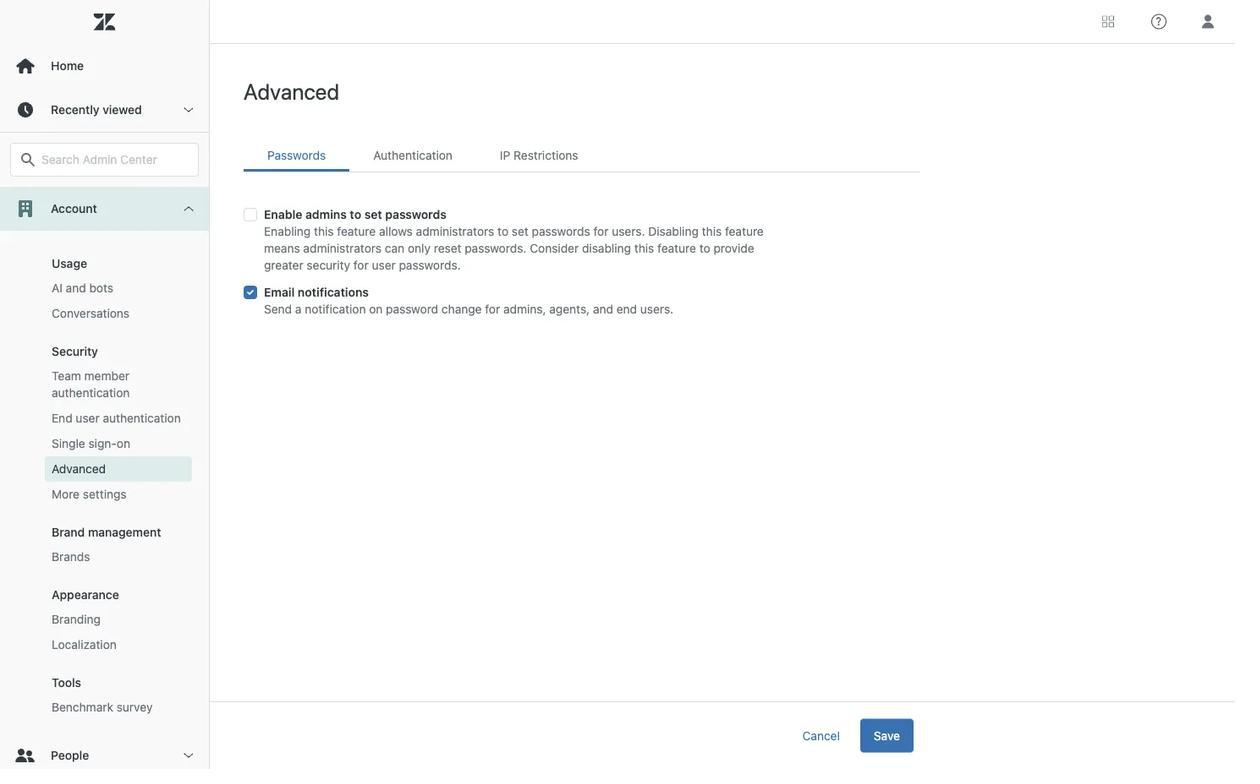 Task type: describe. For each thing, give the bounding box(es) containing it.
admins,
[[503, 302, 546, 316]]

contacts element
[[52, 217, 101, 234]]

advanced link
[[45, 457, 192, 482]]

single sign-on link
[[45, 432, 192, 457]]

cancel button
[[789, 720, 854, 753]]

localization link
[[45, 633, 192, 658]]

0 vertical spatial to
[[350, 208, 361, 222]]

admins
[[305, 208, 347, 222]]

1 horizontal spatial passwords
[[532, 225, 590, 239]]

zendesk products image
[[1102, 16, 1114, 27]]

team member authentication element
[[52, 368, 185, 402]]

more settings
[[52, 488, 127, 502]]

bots
[[89, 281, 113, 295]]

branding
[[52, 613, 101, 627]]

enable admins to set passwords enabling this feature allows administrators to set passwords for users. disabling this feature means administrators can only reset passwords. consider disabling this feature to provide greater security for user passwords.
[[264, 208, 764, 272]]

2 horizontal spatial this
[[702, 225, 722, 239]]

greater
[[264, 258, 303, 272]]

brands element
[[52, 549, 90, 566]]

tools
[[52, 676, 81, 690]]

brands link
[[45, 545, 192, 570]]

usage
[[52, 257, 87, 271]]

appearance element
[[52, 588, 119, 602]]

help image
[[1152, 14, 1167, 29]]

team member authentication
[[52, 369, 130, 400]]

ai and bots link
[[45, 276, 192, 301]]

more settings link
[[45, 482, 192, 508]]

1 horizontal spatial set
[[512, 225, 529, 239]]

can
[[385, 242, 405, 256]]

account button
[[0, 187, 209, 231]]

member
[[84, 369, 129, 383]]

brands
[[52, 550, 90, 564]]

benchmark survey element
[[52, 700, 153, 717]]

ip restrictions tab
[[476, 139, 602, 172]]

authentication for member
[[52, 386, 130, 400]]

security element
[[52, 345, 98, 359]]

ip
[[500, 148, 510, 162]]

brand
[[52, 526, 85, 540]]

single sign-on
[[52, 437, 130, 451]]

more settings element
[[52, 487, 127, 503]]

email
[[264, 286, 295, 300]]

single
[[52, 437, 85, 451]]

0 horizontal spatial administrators
[[303, 242, 382, 256]]

send
[[264, 302, 292, 316]]

user menu image
[[1197, 11, 1219, 33]]

security
[[52, 345, 98, 359]]

advanced inside 'link'
[[52, 462, 106, 476]]

a
[[295, 302, 302, 316]]

localization
[[52, 638, 117, 652]]

none search field inside primary element
[[2, 143, 207, 177]]

tab list containing passwords
[[244, 139, 921, 173]]

benchmark
[[52, 701, 113, 715]]

0 horizontal spatial this
[[314, 225, 334, 239]]

appearance
[[52, 588, 119, 602]]

subscription
[[52, 193, 120, 207]]

0 vertical spatial for
[[594, 225, 609, 239]]

notifications
[[298, 286, 369, 300]]

people
[[51, 749, 89, 763]]

1 horizontal spatial advanced
[[244, 78, 339, 104]]

single sign-on element
[[52, 436, 130, 453]]

benchmark survey link
[[45, 695, 192, 721]]

agents,
[[549, 302, 590, 316]]

1 vertical spatial passwords.
[[399, 258, 461, 272]]

2 horizontal spatial feature
[[725, 225, 764, 239]]

for inside email notifications send a notification on password change for admins, agents, and end users.
[[485, 302, 500, 316]]

allows
[[379, 225, 413, 239]]

localization element
[[52, 637, 117, 654]]

1 vertical spatial for
[[354, 258, 369, 272]]

user inside enable admins to set passwords enabling this feature allows administrators to set passwords for users. disabling this feature means administrators can only reset passwords. consider disabling this feature to provide greater security for user passwords.
[[372, 258, 396, 272]]

home
[[51, 59, 84, 73]]

reset
[[434, 242, 462, 256]]



Task type: vqa. For each thing, say whether or not it's contained in the screenshot.
End User Authentication link
yes



Task type: locate. For each thing, give the bounding box(es) containing it.
1 horizontal spatial user
[[372, 258, 396, 272]]

1 vertical spatial administrators
[[303, 242, 382, 256]]

2 vertical spatial for
[[485, 302, 500, 316]]

disabling
[[648, 225, 699, 239]]

1 vertical spatial advanced
[[52, 462, 106, 476]]

sign-
[[88, 437, 117, 451]]

to left provide
[[699, 242, 710, 256]]

tab list
[[244, 139, 921, 173]]

on inside account group
[[117, 437, 130, 451]]

conversations link
[[45, 301, 192, 327]]

on down end user authentication link
[[117, 437, 130, 451]]

for right change
[[485, 302, 500, 316]]

this
[[314, 225, 334, 239], [702, 225, 722, 239], [634, 242, 654, 256]]

2 vertical spatial to
[[699, 242, 710, 256]]

means
[[264, 242, 300, 256]]

conversations
[[52, 307, 130, 321]]

conversations element
[[52, 305, 130, 322]]

users. inside email notifications send a notification on password change for admins, agents, and end users.
[[640, 302, 674, 316]]

feature down admins
[[337, 225, 376, 239]]

passwords up allows
[[385, 208, 447, 222]]

user right end
[[76, 412, 100, 426]]

notification
[[305, 302, 366, 316]]

only
[[408, 242, 431, 256]]

0 horizontal spatial user
[[76, 412, 100, 426]]

more
[[52, 488, 80, 502]]

0 horizontal spatial to
[[350, 208, 361, 222]]

contacts
[[52, 219, 101, 233]]

email notifications send a notification on password change for admins, agents, and end users.
[[264, 286, 674, 316]]

1 vertical spatial users.
[[640, 302, 674, 316]]

authentication for user
[[103, 412, 181, 426]]

account
[[51, 202, 97, 216]]

cancel
[[803, 729, 840, 743]]

viewed
[[103, 103, 142, 117]]

feature down disabling
[[658, 242, 696, 256]]

1 vertical spatial to
[[498, 225, 509, 239]]

1 vertical spatial and
[[593, 302, 613, 316]]

and inside account group
[[66, 281, 86, 295]]

tree inside primary element
[[0, 100, 209, 770]]

for right security
[[354, 258, 369, 272]]

save
[[874, 729, 900, 743]]

0 vertical spatial administrators
[[416, 225, 494, 239]]

end user authentication element
[[52, 410, 181, 427]]

0 horizontal spatial set
[[364, 208, 382, 222]]

0 vertical spatial users.
[[612, 225, 645, 239]]

1 horizontal spatial administrators
[[416, 225, 494, 239]]

end
[[52, 412, 72, 426]]

passwords. right reset
[[465, 242, 527, 256]]

authentication up single sign-on link
[[103, 412, 181, 426]]

0 vertical spatial authentication
[[52, 386, 130, 400]]

consider
[[530, 242, 579, 256]]

end
[[617, 302, 637, 316]]

1 horizontal spatial on
[[369, 302, 383, 316]]

0 horizontal spatial passwords
[[385, 208, 447, 222]]

0 horizontal spatial and
[[66, 281, 86, 295]]

authentication down member
[[52, 386, 130, 400]]

1 vertical spatial passwords
[[532, 225, 590, 239]]

on
[[369, 302, 383, 316], [117, 437, 130, 451]]

branding link
[[45, 607, 192, 633]]

save button
[[860, 720, 914, 753]]

tree item containing subscription
[[0, 100, 209, 734]]

tree item
[[0, 100, 209, 734]]

provide
[[714, 242, 754, 256]]

authentication
[[373, 148, 453, 162]]

passwords. down only
[[399, 258, 461, 272]]

None search field
[[2, 143, 207, 177]]

1 vertical spatial set
[[512, 225, 529, 239]]

users.
[[612, 225, 645, 239], [640, 302, 674, 316]]

0 vertical spatial passwords.
[[465, 242, 527, 256]]

0 horizontal spatial passwords.
[[399, 258, 461, 272]]

0 horizontal spatial on
[[117, 437, 130, 451]]

tools element
[[52, 676, 81, 690]]

passwords
[[385, 208, 447, 222], [532, 225, 590, 239]]

advanced element
[[52, 461, 106, 478]]

tree item inside primary element
[[0, 100, 209, 734]]

tree containing subscription
[[0, 100, 209, 770]]

home button
[[0, 44, 209, 88]]

feature up provide
[[725, 225, 764, 239]]

administrators up reset
[[416, 225, 494, 239]]

brand management
[[52, 526, 161, 540]]

1 horizontal spatial to
[[498, 225, 509, 239]]

enabling
[[264, 225, 311, 239]]

and left end
[[593, 302, 613, 316]]

administrators up security
[[303, 242, 382, 256]]

and
[[66, 281, 86, 295], [593, 302, 613, 316]]

passwords
[[267, 148, 326, 162]]

0 vertical spatial user
[[372, 258, 396, 272]]

Search Admin Center field
[[41, 152, 188, 168]]

0 horizontal spatial advanced
[[52, 462, 106, 476]]

passwords.
[[465, 242, 527, 256], [399, 258, 461, 272]]

end user authentication
[[52, 412, 181, 426]]

0 vertical spatial on
[[369, 302, 383, 316]]

0 horizontal spatial feature
[[337, 225, 376, 239]]

users. up disabling
[[612, 225, 645, 239]]

this down admins
[[314, 225, 334, 239]]

subscription link
[[45, 188, 192, 213]]

0 vertical spatial and
[[66, 281, 86, 295]]

1 vertical spatial on
[[117, 437, 130, 451]]

password
[[386, 302, 438, 316]]

survey
[[117, 701, 153, 715]]

primary element
[[0, 0, 210, 770]]

account group
[[0, 144, 209, 734]]

team
[[52, 369, 81, 383]]

on left password
[[369, 302, 383, 316]]

tree
[[0, 100, 209, 770]]

for
[[594, 225, 609, 239], [354, 258, 369, 272], [485, 302, 500, 316]]

0 vertical spatial advanced
[[244, 78, 339, 104]]

1 vertical spatial user
[[76, 412, 100, 426]]

2 horizontal spatial for
[[594, 225, 609, 239]]

1 horizontal spatial and
[[593, 302, 613, 316]]

disabling
[[582, 242, 631, 256]]

ai and bots
[[52, 281, 113, 295]]

1 horizontal spatial feature
[[658, 242, 696, 256]]

advanced
[[244, 78, 339, 104], [52, 462, 106, 476]]

user down can on the left of the page
[[372, 258, 396, 272]]

end user authentication link
[[45, 406, 192, 432]]

branding element
[[52, 612, 101, 629]]

1 horizontal spatial for
[[485, 302, 500, 316]]

feature
[[337, 225, 376, 239], [725, 225, 764, 239], [658, 242, 696, 256]]

passwords tab
[[244, 139, 350, 172]]

passwords up consider
[[532, 225, 590, 239]]

0 vertical spatial set
[[364, 208, 382, 222]]

set up allows
[[364, 208, 382, 222]]

ai and bots element
[[52, 280, 113, 297]]

authentication
[[52, 386, 130, 400], [103, 412, 181, 426]]

0 vertical spatial passwords
[[385, 208, 447, 222]]

user inside account group
[[76, 412, 100, 426]]

authentication tab
[[350, 139, 476, 172]]

usage element
[[52, 257, 87, 271]]

recently viewed button
[[0, 88, 209, 132]]

benchmark survey
[[52, 701, 153, 715]]

to down ip at the left of page
[[498, 225, 509, 239]]

user
[[372, 258, 396, 272], [76, 412, 100, 426]]

ai
[[52, 281, 63, 295]]

security
[[307, 258, 350, 272]]

and right the ai
[[66, 281, 86, 295]]

authentication inside 'element'
[[52, 386, 130, 400]]

0 horizontal spatial for
[[354, 258, 369, 272]]

administrators
[[416, 225, 494, 239], [303, 242, 382, 256]]

this down disabling
[[634, 242, 654, 256]]

ip restrictions
[[500, 148, 578, 162]]

subscription element
[[52, 192, 120, 209]]

advanced down single
[[52, 462, 106, 476]]

this up provide
[[702, 225, 722, 239]]

people button
[[0, 734, 209, 770]]

and inside email notifications send a notification on password change for admins, agents, and end users.
[[593, 302, 613, 316]]

1 horizontal spatial passwords.
[[465, 242, 527, 256]]

restrictions
[[514, 148, 578, 162]]

settings
[[83, 488, 127, 502]]

contacts link
[[45, 213, 192, 239]]

advanced up the passwords tab
[[244, 78, 339, 104]]

recently viewed
[[51, 103, 142, 117]]

set up admins,
[[512, 225, 529, 239]]

brand management element
[[52, 526, 161, 540]]

to
[[350, 208, 361, 222], [498, 225, 509, 239], [699, 242, 710, 256]]

change
[[442, 302, 482, 316]]

team member authentication link
[[45, 364, 192, 406]]

users. inside enable admins to set passwords enabling this feature allows administrators to set passwords for users. disabling this feature means administrators can only reset passwords. consider disabling this feature to provide greater security for user passwords.
[[612, 225, 645, 239]]

to right admins
[[350, 208, 361, 222]]

users. right end
[[640, 302, 674, 316]]

2 horizontal spatial to
[[699, 242, 710, 256]]

management
[[88, 526, 161, 540]]

1 vertical spatial authentication
[[103, 412, 181, 426]]

recently
[[51, 103, 99, 117]]

for up disabling
[[594, 225, 609, 239]]

set
[[364, 208, 382, 222], [512, 225, 529, 239]]

enable
[[264, 208, 302, 222]]

1 horizontal spatial this
[[634, 242, 654, 256]]

on inside email notifications send a notification on password change for admins, agents, and end users.
[[369, 302, 383, 316]]



